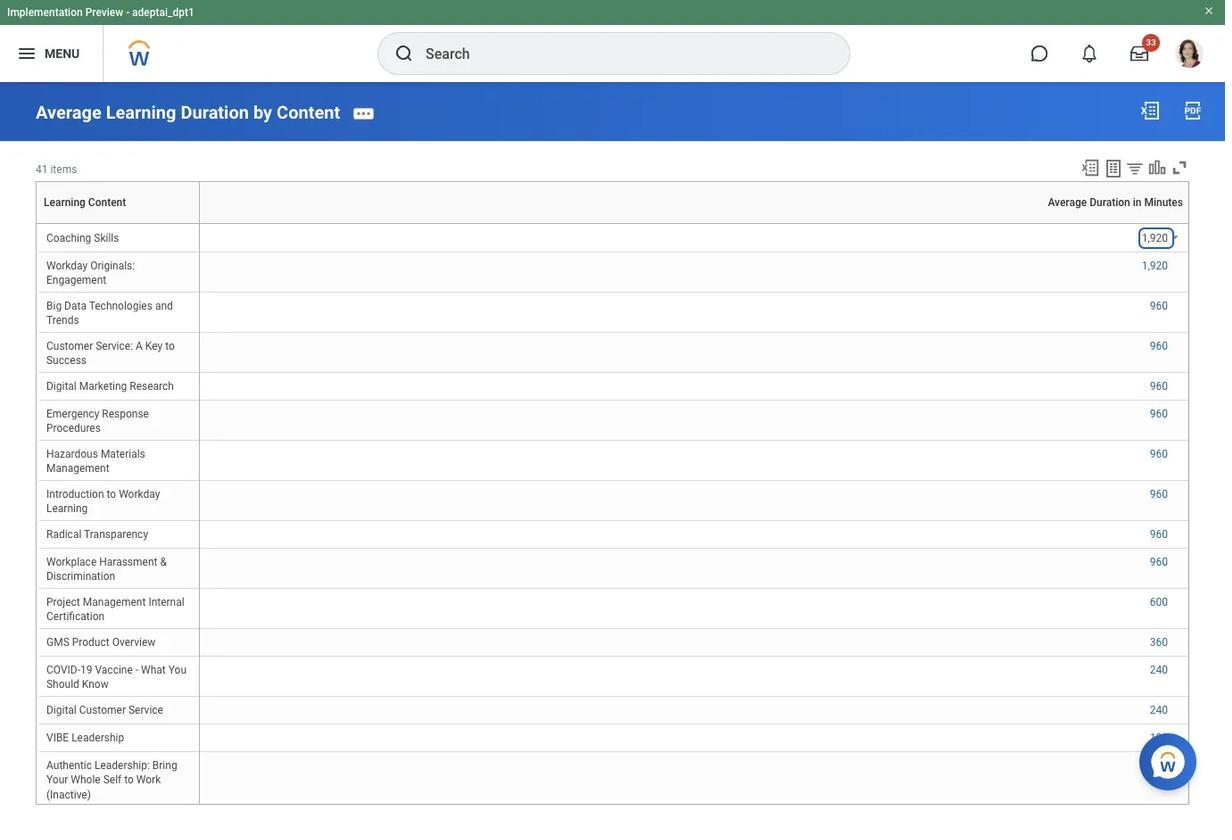 Task type: locate. For each thing, give the bounding box(es) containing it.
1 horizontal spatial average
[[688, 223, 691, 224]]

gms product overview
[[46, 637, 155, 649]]

0 vertical spatial average
[[36, 101, 101, 123]]

4 960 from the top
[[1150, 408, 1168, 421]]

2 vertical spatial to
[[124, 774, 134, 787]]

2 240 from the top
[[1150, 704, 1168, 717]]

to down leadership:
[[124, 774, 134, 787]]

1 horizontal spatial in
[[1133, 196, 1142, 209]]

should
[[46, 679, 79, 691]]

1 vertical spatial 1,920
[[1142, 260, 1168, 272]]

materials
[[101, 448, 145, 461]]

customer up success
[[46, 340, 93, 353]]

1 horizontal spatial to
[[124, 774, 134, 787]]

1 horizontal spatial workday
[[119, 488, 160, 501]]

harassment
[[99, 556, 157, 569]]

content up skills
[[119, 223, 122, 224]]

duration
[[181, 101, 249, 123], [1090, 196, 1130, 209], [692, 223, 695, 224]]

1 vertical spatial average
[[1048, 196, 1087, 209]]

- inside "covid-19 vaccine - what you should know"
[[135, 664, 138, 677]]

19 vaccine
[[80, 664, 133, 677]]

0 vertical spatial 1,920
[[1142, 232, 1168, 244]]

1 1,920 from the top
[[1142, 232, 1168, 244]]

- right preview
[[126, 6, 129, 19]]

workplace harassment & discrimination
[[46, 556, 169, 583]]

1 vertical spatial -
[[135, 664, 138, 677]]

toolbar
[[1073, 158, 1189, 181]]

0 horizontal spatial workday
[[46, 260, 88, 272]]

coaching
[[46, 232, 91, 244]]

- left "what"
[[135, 664, 138, 677]]

0 vertical spatial management
[[46, 463, 109, 475]]

1 horizontal spatial average duration in minutes
[[1048, 196, 1183, 209]]

0 horizontal spatial in
[[695, 223, 696, 224]]

1 horizontal spatial duration
[[692, 223, 695, 224]]

management down workplace harassment & discrimination
[[83, 596, 146, 609]]

project
[[46, 596, 80, 609]]

0 vertical spatial duration
[[181, 101, 249, 123]]

average
[[36, 101, 101, 123], [1048, 196, 1087, 209], [688, 223, 691, 224]]

implementation preview -   adeptai_dpt1
[[7, 6, 194, 19]]

menu
[[45, 46, 80, 60]]

0 horizontal spatial average
[[36, 101, 101, 123]]

1,920 button
[[1142, 259, 1171, 273]]

2 vertical spatial average
[[688, 223, 691, 224]]

5 960 button from the top
[[1150, 447, 1171, 462]]

duration inside column header
[[692, 223, 695, 224]]

originals:
[[90, 260, 135, 272]]

0 vertical spatial 240
[[1150, 664, 1168, 677]]

1,920 up 1,920 button
[[1142, 232, 1168, 244]]

search image
[[394, 43, 415, 64]]

8 960 from the top
[[1150, 556, 1168, 569]]

customer down know
[[79, 704, 126, 717]]

success
[[46, 355, 87, 367]]

by
[[253, 101, 272, 123]]

self
[[103, 774, 122, 787]]

know
[[82, 679, 109, 691]]

coaching skills
[[46, 232, 119, 244]]

to right key
[[165, 340, 175, 353]]

41
[[36, 163, 48, 176]]

data
[[64, 300, 86, 313]]

skills
[[94, 232, 119, 244]]

marketing
[[79, 380, 127, 393]]

workday originals: engagement
[[46, 260, 138, 287]]

average inside column header
[[688, 223, 691, 224]]

1 960 from the top
[[1150, 300, 1168, 313]]

to inside 'customer service: a key to success'
[[165, 340, 175, 353]]

2 horizontal spatial to
[[165, 340, 175, 353]]

digital for digital customer service
[[46, 704, 77, 717]]

digital down 'should'
[[46, 704, 77, 717]]

certification
[[46, 611, 104, 623]]

vibe
[[46, 732, 69, 745]]

7 960 from the top
[[1150, 529, 1168, 541]]

0 vertical spatial -
[[126, 6, 129, 19]]

1 horizontal spatial minutes
[[1144, 196, 1183, 209]]

1 vertical spatial average duration in minutes
[[688, 223, 699, 224]]

1 vertical spatial management
[[83, 596, 146, 609]]

to inside introduction to workday learning
[[107, 488, 116, 501]]

1,920 inside dropdown button
[[1142, 232, 1168, 244]]

960
[[1150, 300, 1168, 313], [1150, 340, 1168, 353], [1150, 380, 1168, 393], [1150, 408, 1168, 421], [1150, 448, 1168, 461], [1150, 488, 1168, 501], [1150, 529, 1168, 541], [1150, 556, 1168, 569]]

7 960 button from the top
[[1150, 528, 1171, 542]]

1 vertical spatial minutes
[[696, 223, 699, 224]]

1 vertical spatial to
[[107, 488, 116, 501]]

240
[[1150, 664, 1168, 677], [1150, 704, 1168, 717]]

33 button
[[1120, 34, 1160, 73]]

items
[[50, 163, 77, 176]]

transparency
[[84, 529, 148, 541]]

180
[[1150, 732, 1168, 745]]

960 button
[[1150, 299, 1171, 314], [1150, 339, 1171, 354], [1150, 380, 1171, 394], [1150, 407, 1171, 422], [1150, 447, 1171, 462], [1150, 488, 1171, 502], [1150, 528, 1171, 542], [1150, 555, 1171, 570]]

0 vertical spatial average duration in minutes
[[1048, 196, 1183, 209]]

notifications large image
[[1081, 45, 1098, 62]]

customer
[[46, 340, 93, 353], [79, 704, 126, 717]]

0 vertical spatial minutes
[[1144, 196, 1183, 209]]

2 digital from the top
[[46, 704, 77, 717]]

1 horizontal spatial -
[[135, 664, 138, 677]]

0 vertical spatial in
[[1133, 196, 1142, 209]]

-
[[126, 6, 129, 19], [135, 664, 138, 677]]

1,920 down 1,920 dropdown button on the top right of page
[[1142, 260, 1168, 272]]

0 horizontal spatial average duration in minutes
[[688, 223, 699, 224]]

content right by
[[277, 101, 340, 123]]

6 960 button from the top
[[1150, 488, 1171, 502]]

96 button
[[1156, 759, 1171, 773]]

content up "learning content" button at the left
[[88, 196, 126, 209]]

average duration in minutes column header
[[200, 223, 1188, 225]]

1 vertical spatial in
[[695, 223, 696, 224]]

0 vertical spatial digital
[[46, 380, 77, 393]]

1 vertical spatial content
[[88, 196, 126, 209]]

technologies
[[89, 300, 153, 313]]

0 vertical spatial workday
[[46, 260, 88, 272]]

to
[[165, 340, 175, 353], [107, 488, 116, 501], [124, 774, 134, 787]]

close environment banner image
[[1204, 5, 1214, 16]]

workday down materials
[[119, 488, 160, 501]]

learning inside row element
[[44, 196, 86, 209]]

1 vertical spatial 240
[[1150, 704, 1168, 717]]

0 horizontal spatial -
[[126, 6, 129, 19]]

leadership:
[[95, 760, 150, 772]]

digital down success
[[46, 380, 77, 393]]

0 horizontal spatial minutes
[[696, 223, 699, 224]]

1 digital from the top
[[46, 380, 77, 393]]

average learning duration by content link
[[36, 101, 340, 123]]

0 horizontal spatial to
[[107, 488, 116, 501]]

0 vertical spatial learning content
[[44, 196, 126, 209]]

&
[[160, 556, 167, 569]]

digital
[[46, 380, 77, 393], [46, 704, 77, 717]]

preview
[[85, 6, 123, 19]]

2 1,920 from the top
[[1142, 260, 1168, 272]]

response
[[102, 408, 149, 421]]

1 vertical spatial workday
[[119, 488, 160, 501]]

learning content
[[44, 196, 126, 209], [115, 223, 122, 224]]

emergency
[[46, 408, 99, 421]]

average duration in minutes
[[1048, 196, 1183, 209], [688, 223, 699, 224]]

0 vertical spatial 240 button
[[1150, 663, 1171, 678]]

240 button down 360 button
[[1150, 663, 1171, 678]]

average for average learning duration by content 'link'
[[36, 101, 101, 123]]

240 up 180
[[1150, 704, 1168, 717]]

customer inside 'customer service: a key to success'
[[46, 340, 93, 353]]

workday
[[46, 260, 88, 272], [119, 488, 160, 501]]

3 960 button from the top
[[1150, 380, 1171, 394]]

average learning duration by content main content
[[0, 82, 1225, 819]]

41 items
[[36, 163, 77, 176]]

key
[[145, 340, 163, 353]]

radical
[[46, 529, 81, 541]]

management down hazardous
[[46, 463, 109, 475]]

digital for digital marketing research
[[46, 380, 77, 393]]

0 vertical spatial customer
[[46, 340, 93, 353]]

big data technologies and trends
[[46, 300, 175, 327]]

0 vertical spatial to
[[165, 340, 175, 353]]

service
[[128, 704, 163, 717]]

workday up engagement on the top left
[[46, 260, 88, 272]]

1 240 from the top
[[1150, 664, 1168, 677]]

2 horizontal spatial duration
[[1090, 196, 1130, 209]]

240 button
[[1150, 663, 1171, 678], [1150, 703, 1171, 718]]

learning content up coaching skills
[[44, 196, 126, 209]]

expand/collapse chart image
[[1148, 158, 1167, 177]]

240 button up 180
[[1150, 703, 1171, 718]]

to inside authentic leadership: bring your whole self to work (inactive)
[[124, 774, 134, 787]]

1 vertical spatial digital
[[46, 704, 77, 717]]

introduction
[[46, 488, 104, 501]]

8 960 button from the top
[[1150, 555, 1171, 570]]

2 vertical spatial duration
[[692, 223, 695, 224]]

2 horizontal spatial average
[[1048, 196, 1087, 209]]

240 down 360 button
[[1150, 664, 1168, 677]]

profile logan mcneil image
[[1175, 39, 1204, 71]]

learning content up skills
[[115, 223, 122, 224]]

1 vertical spatial 240 button
[[1150, 703, 1171, 718]]

to down the hazardous materials management on the left
[[107, 488, 116, 501]]

management
[[46, 463, 109, 475], [83, 596, 146, 609]]

content
[[277, 101, 340, 123], [88, 196, 126, 209], [119, 223, 122, 224]]

export to worksheets image
[[1103, 158, 1124, 179]]

bring
[[152, 760, 177, 772]]

1,920
[[1142, 232, 1168, 244], [1142, 260, 1168, 272]]

whole
[[71, 774, 101, 787]]

management inside the hazardous materials management
[[46, 463, 109, 475]]

- inside menu banner
[[126, 6, 129, 19]]

0 horizontal spatial duration
[[181, 101, 249, 123]]

covid-19 vaccine - what you should know
[[46, 664, 189, 691]]

procedures
[[46, 422, 101, 435]]

in
[[1133, 196, 1142, 209], [695, 223, 696, 224]]

1,920 inside button
[[1142, 260, 1168, 272]]

minutes inside column header
[[696, 223, 699, 224]]



Task type: describe. For each thing, give the bounding box(es) containing it.
covid-
[[46, 664, 80, 677]]

overview
[[112, 637, 155, 649]]

view printable version (pdf) image
[[1182, 100, 1204, 121]]

a
[[136, 340, 143, 353]]

0 vertical spatial content
[[277, 101, 340, 123]]

2 960 from the top
[[1150, 340, 1168, 353]]

radical transparency
[[46, 529, 148, 541]]

180 button
[[1150, 731, 1171, 745]]

hazardous
[[46, 448, 98, 461]]

export to excel image
[[1139, 100, 1161, 121]]

vibe leadership
[[46, 732, 124, 745]]

240 for 2nd 240 'button' from the top
[[1150, 704, 1168, 717]]

600
[[1150, 596, 1168, 609]]

- for what
[[135, 664, 138, 677]]

average duration in minutes inside 'average duration in minutes' column header
[[688, 223, 699, 224]]

internal
[[148, 596, 184, 609]]

export to excel image
[[1081, 158, 1100, 177]]

leadership
[[72, 732, 124, 745]]

work
[[136, 774, 161, 787]]

digital customer service
[[46, 704, 163, 717]]

your
[[46, 774, 68, 787]]

authentic
[[46, 760, 92, 772]]

360
[[1150, 637, 1168, 649]]

menu banner
[[0, 0, 1225, 82]]

service:
[[96, 340, 133, 353]]

1 vertical spatial customer
[[79, 704, 126, 717]]

360 button
[[1150, 636, 1171, 650]]

1 240 button from the top
[[1150, 663, 1171, 678]]

240 for 1st 240 'button'
[[1150, 664, 1168, 677]]

trends
[[46, 314, 79, 327]]

what
[[141, 664, 166, 677]]

1 vertical spatial learning content
[[115, 223, 122, 224]]

workday inside introduction to workday learning
[[119, 488, 160, 501]]

gms
[[46, 637, 69, 649]]

toolbar inside average learning duration by content main content
[[1073, 158, 1189, 181]]

authentic leadership: bring your whole self to work (inactive)
[[46, 760, 180, 801]]

1,920 button
[[1142, 231, 1171, 245]]

33
[[1146, 37, 1156, 47]]

select to filter grid data image
[[1125, 159, 1145, 177]]

engagement
[[46, 274, 106, 287]]

average learning duration by content
[[36, 101, 340, 123]]

fullscreen image
[[1170, 158, 1189, 177]]

introduction to workday learning
[[46, 488, 163, 515]]

- for adeptai_dpt1
[[126, 6, 129, 19]]

learning content button
[[115, 223, 122, 224]]

2 vertical spatial content
[[119, 223, 122, 224]]

menu button
[[0, 25, 103, 82]]

5 960 from the top
[[1150, 448, 1168, 461]]

management inside project management internal certification
[[83, 596, 146, 609]]

you
[[168, 664, 187, 677]]

inbox large image
[[1131, 45, 1148, 62]]

2 240 button from the top
[[1150, 703, 1171, 718]]

research
[[130, 380, 174, 393]]

content inside row element
[[88, 196, 126, 209]]

3 960 from the top
[[1150, 380, 1168, 393]]

2 960 button from the top
[[1150, 339, 1171, 354]]

emergency response procedures
[[46, 408, 152, 435]]

average for 'average duration in minutes' column header
[[688, 223, 691, 224]]

in inside column header
[[695, 223, 696, 224]]

product
[[72, 637, 109, 649]]

6 960 from the top
[[1150, 488, 1168, 501]]

workplace
[[46, 556, 97, 569]]

96
[[1156, 760, 1168, 772]]

big
[[46, 300, 62, 313]]

Search Workday  search field
[[426, 34, 813, 73]]

adeptai_dpt1
[[132, 6, 194, 19]]

learning content inside row element
[[44, 196, 126, 209]]

1 vertical spatial duration
[[1090, 196, 1130, 209]]

customer service: a key to success
[[46, 340, 177, 367]]

workday inside workday originals: engagement
[[46, 260, 88, 272]]

implementation
[[7, 6, 83, 19]]

row element
[[38, 182, 203, 223]]

1,920 for 1,920 dropdown button on the top right of page
[[1142, 232, 1168, 244]]

learning inside introduction to workday learning
[[46, 503, 88, 515]]

hazardous materials management
[[46, 448, 148, 475]]

and
[[155, 300, 173, 313]]

1 960 button from the top
[[1150, 299, 1171, 314]]

600 button
[[1150, 596, 1171, 610]]

4 960 button from the top
[[1150, 407, 1171, 422]]

justify image
[[16, 43, 37, 64]]

1,920 for 1,920 button
[[1142, 260, 1168, 272]]

digital marketing research
[[46, 380, 174, 393]]

(inactive)
[[46, 788, 91, 801]]

discrimination
[[46, 571, 115, 583]]

project management internal certification
[[46, 596, 187, 623]]



Task type: vqa. For each thing, say whether or not it's contained in the screenshot.
right to
yes



